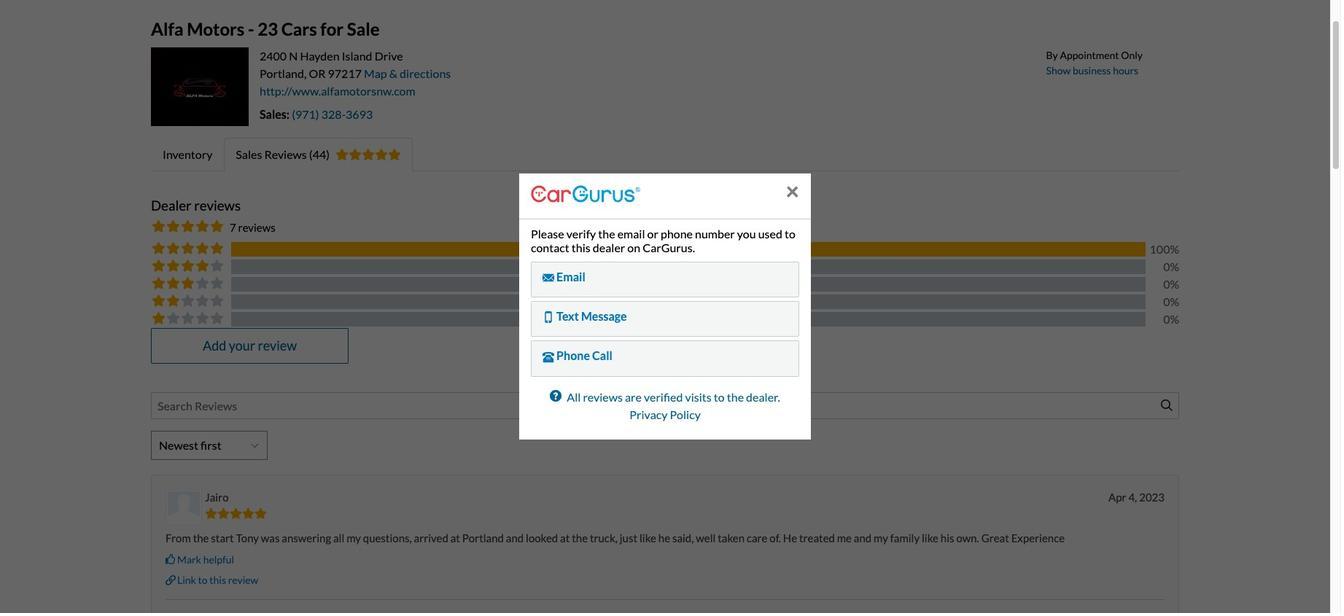 Task type: describe. For each thing, give the bounding box(es) containing it.
4,
[[1129, 491, 1137, 504]]

drive
[[375, 49, 403, 63]]

privacy
[[630, 407, 668, 421]]

sales
[[236, 147, 262, 161]]

of.
[[770, 532, 781, 545]]

apr 4, 2023
[[1109, 491, 1165, 504]]

mark helpful button
[[166, 553, 234, 567]]

(44)
[[309, 147, 330, 161]]

business
[[1073, 64, 1111, 77]]

all
[[567, 390, 581, 404]]

reviews for 7
[[238, 221, 276, 234]]

7 reviews
[[230, 221, 276, 234]]

star image up was
[[254, 509, 267, 519]]

2 and from the left
[[854, 532, 872, 545]]

all
[[333, 532, 344, 545]]

link to this review
[[177, 574, 258, 587]]

policy
[[670, 407, 701, 421]]

4 0% from the top
[[1164, 312, 1180, 326]]

1 0% from the top
[[1164, 260, 1180, 273]]

family
[[890, 532, 920, 545]]

text message
[[557, 309, 627, 323]]

link image
[[166, 575, 176, 586]]

this inside please verify the email or phone number you used to contact this dealer on cargurus.
[[572, 241, 591, 254]]

motors
[[187, 18, 245, 39]]

2 0% from the top
[[1164, 277, 1180, 291]]

call
[[592, 349, 613, 363]]

search image
[[1161, 400, 1173, 411]]

tony
[[236, 532, 259, 545]]

treated
[[799, 532, 835, 545]]

(971)
[[292, 107, 319, 121]]

please
[[531, 227, 564, 240]]

looked
[[526, 532, 558, 545]]

privacy policy
[[630, 407, 701, 421]]

reviews for all
[[583, 390, 623, 404]]

reviews for dealer
[[194, 197, 241, 214]]

the inside please verify the email or phone number you used to contact this dealer on cargurus.
[[598, 227, 615, 240]]

2 my from the left
[[874, 532, 888, 545]]

jairo image
[[168, 491, 200, 524]]

show
[[1046, 64, 1071, 77]]

email
[[618, 227, 645, 240]]

thumbs up image
[[166, 555, 176, 565]]

phone call button
[[532, 342, 799, 376]]

map
[[364, 66, 387, 80]]

to inside please verify the email or phone number you used to contact this dealer on cargurus.
[[785, 227, 796, 240]]

2 like from the left
[[922, 532, 939, 545]]

verify
[[567, 227, 596, 240]]

you
[[737, 227, 756, 240]]

number
[[695, 227, 735, 240]]

star image right (44)
[[336, 149, 349, 160]]

hours
[[1113, 64, 1139, 77]]

great
[[982, 532, 1009, 545]]

Search Reviews field
[[151, 392, 1180, 419]]

alfa motors - 23 cars for sale
[[151, 18, 380, 39]]

text
[[557, 309, 579, 323]]

from
[[166, 532, 191, 545]]

tab list containing inventory
[[151, 138, 1180, 171]]

said,
[[672, 532, 694, 545]]

328-
[[321, 107, 346, 121]]

n
[[289, 49, 298, 63]]

document containing please verify the email or phone number you used to contact this dealer on cargurus.
[[519, 174, 811, 440]]

1 horizontal spatial to
[[714, 390, 725, 404]]

phone call
[[557, 349, 613, 363]]

link
[[177, 574, 196, 587]]

he
[[659, 532, 670, 545]]

7
[[230, 221, 236, 234]]

inventory tab
[[151, 138, 224, 171]]

dealer
[[151, 197, 192, 214]]

sales:
[[260, 107, 290, 121]]

cargurus image
[[531, 185, 640, 203]]

was
[[261, 532, 280, 545]]

directions
[[400, 66, 451, 80]]

care
[[747, 532, 768, 545]]

email button
[[532, 263, 799, 297]]

to inside button
[[198, 574, 208, 587]]

97217
[[328, 66, 362, 80]]

1 like from the left
[[640, 532, 656, 545]]

dealer
[[593, 241, 625, 254]]

he
[[783, 532, 797, 545]]

well
[[696, 532, 716, 545]]

please verify the email or phone number you used to contact this dealer on cargurus.
[[531, 227, 796, 254]]

truck,
[[590, 532, 618, 545]]

the left start
[[193, 532, 209, 545]]

add your review link
[[151, 328, 349, 364]]

from the start tony was answering all my questions, arrived at portland and looked at the truck, just like he said, well taken care of. he treated me and my family like his own. great experience
[[166, 532, 1065, 545]]

alfa motors logo image
[[151, 47, 249, 126]]

http://www.alfamotorsnw.com link
[[260, 84, 416, 98]]

me
[[837, 532, 852, 545]]



Task type: locate. For each thing, give the bounding box(es) containing it.
2 vertical spatial reviews
[[583, 390, 623, 404]]

this
[[572, 241, 591, 254], [210, 574, 226, 587]]

the left truck,
[[572, 532, 588, 545]]

2 horizontal spatial to
[[785, 227, 796, 240]]

on
[[628, 241, 641, 254]]

star image down jairo
[[205, 509, 217, 519]]

and right me
[[854, 532, 872, 545]]

0 vertical spatial to
[[785, 227, 796, 240]]

taken
[[718, 532, 745, 545]]

all reviews are verified visits to the dealer.
[[567, 390, 780, 404]]

mark
[[177, 553, 201, 566]]

alfa
[[151, 18, 183, 39]]

text message button
[[532, 302, 799, 337]]

cars
[[281, 18, 317, 39]]

email
[[557, 270, 586, 284]]

1 horizontal spatial and
[[854, 532, 872, 545]]

my left family
[[874, 532, 888, 545]]

3693
[[346, 107, 373, 121]]

to
[[785, 227, 796, 240], [714, 390, 725, 404], [198, 574, 208, 587]]

tab list
[[151, 138, 1180, 171]]

to right link
[[198, 574, 208, 587]]

answering
[[282, 532, 331, 545]]

and left looked
[[506, 532, 524, 545]]

or
[[309, 66, 326, 80]]

0 vertical spatial reviews
[[194, 197, 241, 214]]

cargurus.
[[643, 241, 695, 254]]

star image down 3693
[[362, 149, 375, 160]]

to right visits
[[714, 390, 725, 404]]

my
[[347, 532, 361, 545], [874, 532, 888, 545]]

1 vertical spatial reviews
[[238, 221, 276, 234]]

appointment
[[1060, 49, 1119, 61]]

star image
[[336, 149, 349, 160], [362, 149, 375, 160], [205, 509, 217, 519], [254, 509, 267, 519]]

like left he
[[640, 532, 656, 545]]

1 horizontal spatial this
[[572, 241, 591, 254]]

2 at from the left
[[560, 532, 570, 545]]

review inside button
[[228, 574, 258, 587]]

portland,
[[260, 66, 307, 80]]

phone
[[661, 227, 693, 240]]

0 horizontal spatial and
[[506, 532, 524, 545]]

map & directions link
[[364, 66, 451, 80]]

reviews inside document
[[583, 390, 623, 404]]

experience
[[1011, 532, 1065, 545]]

my right all
[[347, 532, 361, 545]]

0 horizontal spatial at
[[451, 532, 460, 545]]

at right looked
[[560, 532, 570, 545]]

0 horizontal spatial this
[[210, 574, 226, 587]]

23
[[258, 18, 278, 39]]

arrived
[[414, 532, 448, 545]]

hayden
[[300, 49, 340, 63]]

3 0% from the top
[[1164, 295, 1180, 308]]

helpful
[[203, 553, 234, 566]]

star image
[[349, 149, 362, 160], [375, 149, 388, 160], [388, 149, 401, 160], [217, 509, 230, 519], [230, 509, 242, 519], [242, 509, 254, 519]]

1 horizontal spatial my
[[874, 532, 888, 545]]

2 vertical spatial to
[[198, 574, 208, 587]]

to right used
[[785, 227, 796, 240]]

questions,
[[363, 532, 412, 545]]

http://www.alfamotorsnw.com
[[260, 84, 416, 98]]

at
[[451, 532, 460, 545], [560, 532, 570, 545]]

sales: (971) 328-3693
[[260, 107, 373, 121]]

2400 n hayden island drive portland, or 97217 map & directions http://www.alfamotorsnw.com
[[260, 49, 451, 98]]

visits
[[685, 390, 712, 404]]

the up "dealer" on the top of the page
[[598, 227, 615, 240]]

1 vertical spatial review
[[228, 574, 258, 587]]

jairo
[[205, 491, 229, 504]]

0 vertical spatial this
[[572, 241, 591, 254]]

start
[[211, 532, 234, 545]]

1 at from the left
[[451, 532, 460, 545]]

link to this review button
[[166, 573, 258, 588]]

at right arrived
[[451, 532, 460, 545]]

message
[[581, 309, 627, 323]]

0%
[[1164, 260, 1180, 273], [1164, 277, 1180, 291], [1164, 295, 1180, 308], [1164, 312, 1180, 326]]

reviews right all
[[583, 390, 623, 404]]

by appointment only show business hours
[[1046, 49, 1143, 77]]

island
[[342, 49, 372, 63]]

like left his
[[922, 532, 939, 545]]

or
[[647, 227, 659, 240]]

&
[[389, 66, 398, 80]]

for
[[320, 18, 344, 39]]

your
[[229, 338, 255, 354]]

inventory
[[163, 147, 213, 161]]

reviews right 7
[[238, 221, 276, 234]]

the
[[598, 227, 615, 240], [727, 390, 744, 404], [193, 532, 209, 545], [572, 532, 588, 545]]

reviews up 7
[[194, 197, 241, 214]]

mark helpful
[[177, 553, 234, 566]]

sales reviews (44)
[[236, 147, 330, 161]]

0 horizontal spatial my
[[347, 532, 361, 545]]

used
[[758, 227, 783, 240]]

1 horizontal spatial at
[[560, 532, 570, 545]]

this down the helpful
[[210, 574, 226, 587]]

review down the helpful
[[228, 574, 258, 587]]

100%
[[1150, 242, 1180, 256]]

0 horizontal spatial like
[[640, 532, 656, 545]]

1 my from the left
[[347, 532, 361, 545]]

contact
[[531, 241, 570, 254]]

by
[[1046, 49, 1058, 61]]

sale
[[347, 18, 380, 39]]

dealer reviews
[[151, 197, 241, 214]]

all reviews are verified visits to the dealer. link
[[550, 390, 780, 404]]

1 vertical spatial this
[[210, 574, 226, 587]]

the left dealer.
[[727, 390, 744, 404]]

1 and from the left
[[506, 532, 524, 545]]

1 vertical spatial to
[[714, 390, 725, 404]]

and
[[506, 532, 524, 545], [854, 532, 872, 545]]

document
[[519, 174, 811, 440]]

reviews
[[264, 147, 307, 161]]

chevron down image
[[251, 441, 258, 450]]

just
[[620, 532, 638, 545]]

0 vertical spatial review
[[258, 338, 297, 354]]

only
[[1121, 49, 1143, 61]]

(971) 328-3693 link
[[292, 107, 380, 121]]

this down verify
[[572, 241, 591, 254]]

review right your
[[258, 338, 297, 354]]

add your review
[[203, 338, 297, 354]]

0 horizontal spatial to
[[198, 574, 208, 587]]

1 horizontal spatial like
[[922, 532, 939, 545]]

verified
[[644, 390, 683, 404]]

2023
[[1140, 491, 1165, 504]]

his
[[941, 532, 954, 545]]

apr
[[1109, 491, 1127, 504]]

this inside link to this review button
[[210, 574, 226, 587]]

add
[[203, 338, 226, 354]]



Task type: vqa. For each thing, say whether or not it's contained in the screenshot.
1st the Cars
no



